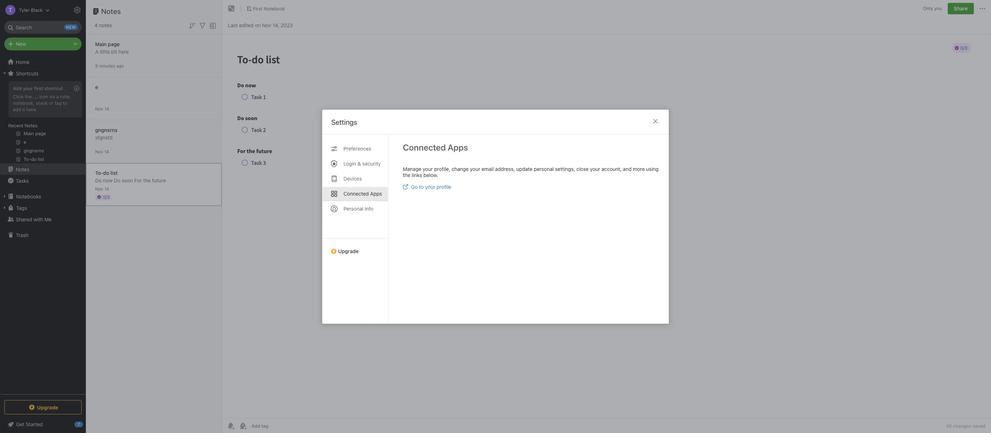 Task type: describe. For each thing, give the bounding box(es) containing it.
14 for e
[[104, 106, 109, 112]]

first notebook button
[[244, 4, 288, 14]]

0 vertical spatial connected
[[403, 142, 446, 152]]

notes link
[[0, 164, 86, 175]]

upgrade for bottom upgrade popup button
[[37, 405, 58, 411]]

gngnsrns sfgnsfd
[[95, 127, 118, 141]]

saved
[[973, 423, 986, 429]]

edited
[[239, 22, 254, 28]]

tags button
[[0, 202, 86, 214]]

2023
[[281, 22, 293, 28]]

note window element
[[222, 0, 992, 434]]

upgrade for top upgrade popup button
[[338, 248, 359, 254]]

1 vertical spatial connected apps
[[344, 191, 382, 197]]

a
[[95, 49, 99, 55]]

nov down sfgnsfd
[[95, 149, 103, 154]]

below.
[[424, 172, 438, 178]]

your down below.
[[425, 184, 435, 190]]

shared
[[16, 216, 32, 222]]

click
[[13, 94, 24, 99]]

future
[[152, 177, 166, 183]]

ago
[[116, 63, 124, 69]]

expand note image
[[227, 4, 236, 13]]

close
[[577, 166, 589, 172]]

security
[[363, 161, 381, 167]]

shortcuts
[[16, 70, 39, 76]]

3 nov 14 from the top
[[95, 186, 109, 192]]

expand tags image
[[2, 205, 8, 211]]

add tag image
[[239, 422, 247, 431]]

0/3
[[103, 195, 110, 200]]

a
[[56, 94, 59, 99]]

first notebook
[[253, 6, 285, 11]]

9 minutes ago
[[95, 63, 124, 69]]

notebooks
[[16, 193, 41, 200]]

notes
[[99, 22, 112, 28]]

0 vertical spatial upgrade button
[[323, 238, 388, 257]]

more
[[633, 166, 645, 172]]

first
[[34, 86, 43, 91]]

nov inside note window "element"
[[262, 22, 271, 28]]

manage
[[403, 166, 422, 172]]

icon
[[39, 94, 48, 99]]

for
[[134, 177, 142, 183]]

tasks
[[16, 178, 29, 184]]

icon on a note, notebook, stack or tag to add it here.
[[13, 94, 71, 112]]

bit
[[111, 49, 117, 55]]

2 do from the left
[[114, 177, 120, 183]]

14 for gngnsrns
[[104, 149, 109, 154]]

tasks button
[[0, 175, 86, 187]]

it
[[22, 107, 25, 112]]

your left email
[[470, 166, 480, 172]]

recent
[[8, 123, 23, 129]]

main
[[95, 41, 107, 47]]

e
[[95, 84, 98, 90]]

add
[[13, 86, 22, 91]]

main page a little bit here
[[95, 41, 129, 55]]

go
[[411, 184, 418, 190]]

login
[[344, 161, 356, 167]]

only
[[924, 5, 933, 11]]

with
[[33, 216, 43, 222]]

to-
[[95, 170, 103, 176]]

4
[[95, 22, 98, 28]]

tags
[[16, 205, 27, 211]]

tree containing home
[[0, 56, 86, 394]]

notes inside notes link
[[16, 166, 29, 172]]

the inside note list element
[[143, 177, 151, 183]]

little
[[100, 49, 110, 55]]

settings image
[[73, 6, 82, 14]]

shared with me
[[16, 216, 52, 222]]

info
[[365, 206, 374, 212]]

nov 14 for e
[[95, 106, 109, 112]]

address,
[[495, 166, 515, 172]]

note list element
[[86, 0, 222, 434]]

shortcut
[[44, 86, 63, 91]]

and
[[623, 166, 632, 172]]

email
[[482, 166, 494, 172]]

1 horizontal spatial apps
[[448, 142, 468, 152]]

nov up 0/3
[[95, 186, 103, 192]]

to inside the icon on a note, notebook, stack or tag to add it here.
[[63, 100, 67, 106]]

home link
[[0, 56, 86, 68]]

home
[[16, 59, 29, 65]]

add your first shortcut
[[13, 86, 63, 91]]

account,
[[602, 166, 622, 172]]

1 do from the left
[[95, 177, 102, 183]]

sfgnsfd
[[95, 134, 113, 141]]

do
[[103, 170, 109, 176]]

notebook
[[264, 6, 285, 11]]

now
[[103, 177, 113, 183]]

last
[[228, 22, 238, 28]]

notebooks link
[[0, 191, 86, 202]]

here
[[119, 49, 129, 55]]

0 vertical spatial connected apps
[[403, 142, 468, 152]]

expand notebooks image
[[2, 194, 8, 199]]

you
[[935, 5, 943, 11]]



Task type: vqa. For each thing, say whether or not it's contained in the screenshot.
"Settings" on the left top of page
yes



Task type: locate. For each thing, give the bounding box(es) containing it.
nov down e
[[95, 106, 103, 112]]

soon
[[122, 177, 133, 183]]

0 vertical spatial 14
[[104, 106, 109, 112]]

settings,
[[555, 166, 575, 172]]

2 vertical spatial nov 14
[[95, 186, 109, 192]]

1 horizontal spatial upgrade
[[338, 248, 359, 254]]

do down 'to-'
[[95, 177, 102, 183]]

personal
[[344, 206, 364, 212]]

links
[[412, 172, 422, 178]]

page
[[108, 41, 120, 47]]

list
[[111, 170, 118, 176]]

14
[[104, 106, 109, 112], [104, 149, 109, 154], [104, 186, 109, 192]]

0 horizontal spatial the
[[25, 94, 32, 99]]

connected
[[403, 142, 446, 152], [344, 191, 369, 197]]

personal
[[534, 166, 554, 172]]

all
[[947, 423, 952, 429]]

2 vertical spatial notes
[[16, 166, 29, 172]]

nov 14 for gngnsrns
[[95, 149, 109, 154]]

connected apps up profile,
[[403, 142, 468, 152]]

all changes saved
[[947, 423, 986, 429]]

0 horizontal spatial upgrade
[[37, 405, 58, 411]]

apps up change
[[448, 142, 468, 152]]

first
[[253, 6, 263, 11]]

the inside manage your profile, change your email address, update personal settings, close your account, and more using the links below.
[[403, 172, 411, 178]]

0 vertical spatial nov 14
[[95, 106, 109, 112]]

the left links
[[403, 172, 411, 178]]

1 vertical spatial upgrade
[[37, 405, 58, 411]]

Note Editor text field
[[222, 34, 992, 419]]

the left ... in the left top of the page
[[25, 94, 32, 99]]

notes
[[101, 7, 121, 15], [25, 123, 37, 129], [16, 166, 29, 172]]

4 notes
[[95, 22, 112, 28]]

notes inside note list element
[[101, 7, 121, 15]]

...
[[33, 94, 38, 99]]

or
[[49, 100, 53, 106]]

0 horizontal spatial upgrade button
[[4, 401, 82, 415]]

14 down sfgnsfd
[[104, 149, 109, 154]]

2 nov 14 from the top
[[95, 149, 109, 154]]

1 horizontal spatial on
[[255, 22, 261, 28]]

1 horizontal spatial upgrade button
[[323, 238, 388, 257]]

0 vertical spatial apps
[[448, 142, 468, 152]]

0 vertical spatial to
[[63, 100, 67, 106]]

your up click the ...
[[23, 86, 33, 91]]

1 horizontal spatial connected
[[403, 142, 446, 152]]

your
[[23, 86, 33, 91], [423, 166, 433, 172], [470, 166, 480, 172], [590, 166, 601, 172], [425, 184, 435, 190]]

1 vertical spatial notes
[[25, 123, 37, 129]]

1 vertical spatial on
[[50, 94, 55, 99]]

on left a
[[50, 94, 55, 99]]

add a reminder image
[[227, 422, 235, 431]]

to right go
[[419, 184, 424, 190]]

here.
[[26, 107, 37, 112]]

settings
[[331, 118, 357, 126]]

1 vertical spatial upgrade button
[[4, 401, 82, 415]]

1 vertical spatial nov 14
[[95, 149, 109, 154]]

the
[[25, 94, 32, 99], [403, 172, 411, 178], [143, 177, 151, 183]]

personal info
[[344, 206, 374, 212]]

shortcuts button
[[0, 68, 86, 79]]

do down the list
[[114, 177, 120, 183]]

notes right the recent
[[25, 123, 37, 129]]

connected up personal info
[[344, 191, 369, 197]]

upgrade
[[338, 248, 359, 254], [37, 405, 58, 411]]

notes up tasks
[[16, 166, 29, 172]]

manage your profile, change your email address, update personal settings, close your account, and more using the links below.
[[403, 166, 659, 178]]

profile,
[[434, 166, 451, 172]]

devices
[[344, 176, 362, 182]]

stack
[[36, 100, 48, 106]]

new
[[16, 41, 26, 47]]

add
[[13, 107, 21, 112]]

changes
[[954, 423, 972, 429]]

1 horizontal spatial the
[[143, 177, 151, 183]]

on inside the icon on a note, notebook, stack or tag to add it here.
[[50, 94, 55, 99]]

1 horizontal spatial do
[[114, 177, 120, 183]]

14,
[[273, 22, 279, 28]]

1 vertical spatial 14
[[104, 149, 109, 154]]

0 horizontal spatial do
[[95, 177, 102, 183]]

tab list containing preferences
[[323, 134, 389, 324]]

close image
[[652, 117, 660, 125]]

0 horizontal spatial apps
[[370, 191, 382, 197]]

apps
[[448, 142, 468, 152], [370, 191, 382, 197]]

14 up "gngnsrns" at the top of the page
[[104, 106, 109, 112]]

change
[[452, 166, 469, 172]]

notes up notes
[[101, 7, 121, 15]]

0 vertical spatial upgrade
[[338, 248, 359, 254]]

0 horizontal spatial to
[[63, 100, 67, 106]]

nov 14 down sfgnsfd
[[95, 149, 109, 154]]

1 nov 14 from the top
[[95, 106, 109, 112]]

nov 14 up 0/3
[[95, 186, 109, 192]]

tree
[[0, 56, 86, 394]]

1 horizontal spatial connected apps
[[403, 142, 468, 152]]

Search text field
[[9, 21, 77, 34]]

nov
[[262, 22, 271, 28], [95, 106, 103, 112], [95, 149, 103, 154], [95, 186, 103, 192]]

shared with me link
[[0, 214, 86, 225]]

note,
[[60, 94, 71, 99]]

2 vertical spatial 14
[[104, 186, 109, 192]]

connected up manage
[[403, 142, 446, 152]]

1 14 from the top
[[104, 106, 109, 112]]

trash link
[[0, 229, 86, 241]]

go to your profile
[[411, 184, 451, 190]]

on
[[255, 22, 261, 28], [50, 94, 55, 99]]

14 up 0/3
[[104, 186, 109, 192]]

to down note,
[[63, 100, 67, 106]]

to
[[63, 100, 67, 106], [419, 184, 424, 190]]

connected apps
[[403, 142, 468, 152], [344, 191, 382, 197]]

0 horizontal spatial on
[[50, 94, 55, 99]]

trash
[[16, 232, 29, 238]]

notebook,
[[13, 100, 35, 106]]

the right for
[[143, 177, 151, 183]]

nov 14 up "gngnsrns" at the top of the page
[[95, 106, 109, 112]]

0 horizontal spatial connected
[[344, 191, 369, 197]]

last edited on nov 14, 2023
[[228, 22, 293, 28]]

0 horizontal spatial connected apps
[[344, 191, 382, 197]]

recent notes
[[8, 123, 37, 129]]

1 horizontal spatial to
[[419, 184, 424, 190]]

0 vertical spatial on
[[255, 22, 261, 28]]

your inside group
[[23, 86, 33, 91]]

me
[[44, 216, 52, 222]]

click the ...
[[13, 94, 38, 99]]

on inside note window "element"
[[255, 22, 261, 28]]

upgrade inside tab list
[[338, 248, 359, 254]]

1 vertical spatial to
[[419, 184, 424, 190]]

1 vertical spatial connected
[[344, 191, 369, 197]]

connected apps up personal info
[[344, 191, 382, 197]]

2 14 from the top
[[104, 149, 109, 154]]

None search field
[[9, 21, 77, 34]]

share button
[[948, 3, 974, 14]]

your right close
[[590, 166, 601, 172]]

2 horizontal spatial the
[[403, 172, 411, 178]]

nov left 14,
[[262, 22, 271, 28]]

using
[[646, 166, 659, 172]]

login & security
[[344, 161, 381, 167]]

your right links
[[423, 166, 433, 172]]

1 vertical spatial apps
[[370, 191, 382, 197]]

to-do list
[[95, 170, 118, 176]]

group containing add your first shortcut
[[0, 79, 86, 166]]

update
[[517, 166, 533, 172]]

3 14 from the top
[[104, 186, 109, 192]]

the inside group
[[25, 94, 32, 99]]

new button
[[4, 38, 82, 50]]

on right edited
[[255, 22, 261, 28]]

gngnsrns
[[95, 127, 118, 133]]

apps up info
[[370, 191, 382, 197]]

group
[[0, 79, 86, 166]]

profile
[[437, 184, 451, 190]]

0 vertical spatial notes
[[101, 7, 121, 15]]

&
[[358, 161, 361, 167]]

do now do soon for the future
[[95, 177, 166, 183]]

9
[[95, 63, 98, 69]]

tab list
[[323, 134, 389, 324]]

preferences
[[344, 146, 371, 152]]



